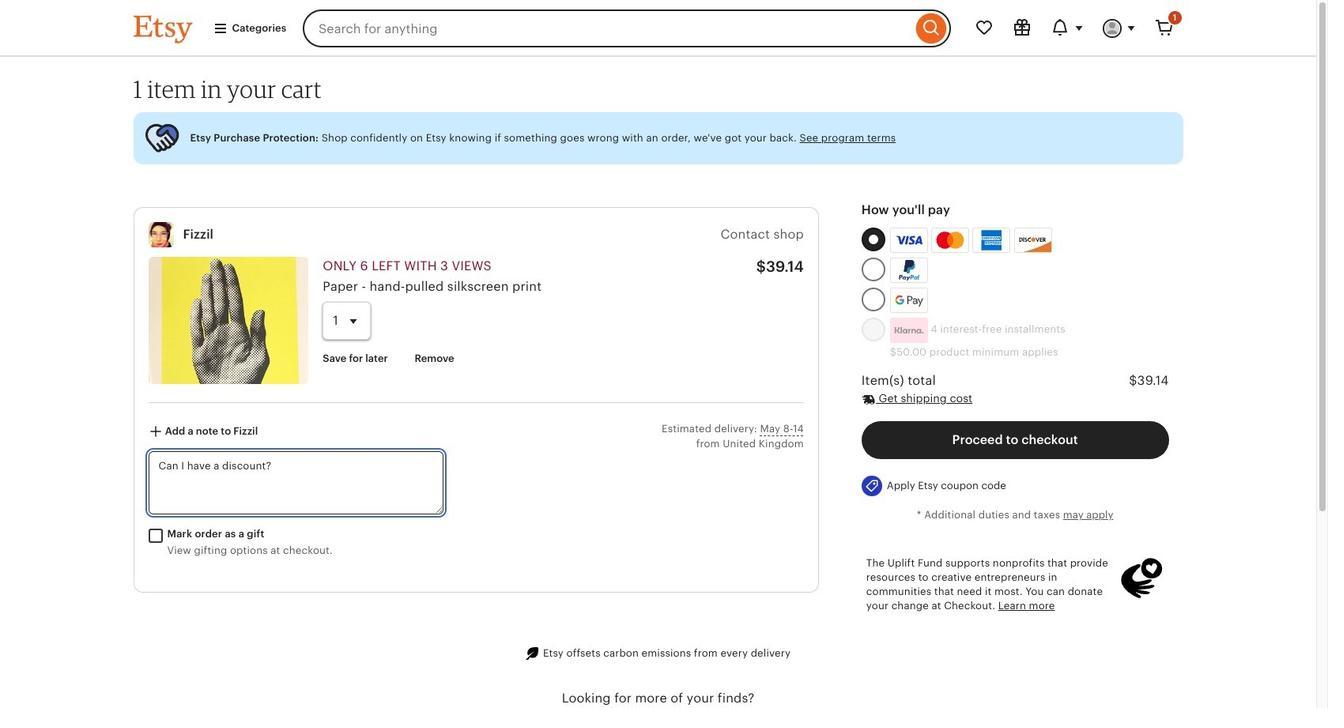 Task type: vqa. For each thing, say whether or not it's contained in the screenshot.
"Search for anything" text field
yes



Task type: describe. For each thing, give the bounding box(es) containing it.
Search for anything text field
[[303, 9, 912, 47]]

fizzil image
[[148, 222, 174, 247]]



Task type: locate. For each thing, give the bounding box(es) containing it.
Add a note to Fizzil (optional) text field
[[148, 451, 443, 515]]

uplift fund image
[[1120, 556, 1164, 601]]

paper - hand-pulled silkscreen print image
[[148, 257, 309, 384]]

banner
[[105, 0, 1212, 57]]

None search field
[[303, 9, 951, 47]]



